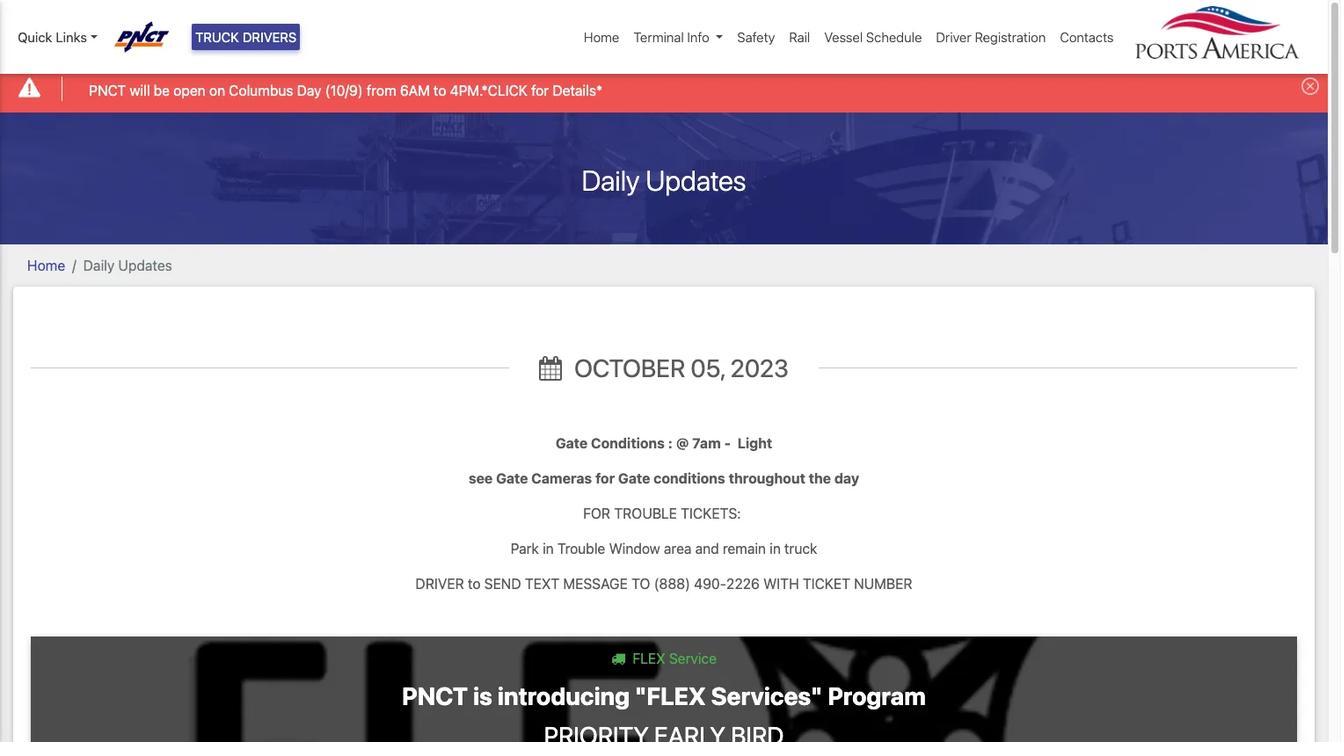 Task type: locate. For each thing, give the bounding box(es) containing it.
1 vertical spatial home
[[27, 257, 65, 273]]

1 horizontal spatial in
[[770, 541, 781, 556]]

0 vertical spatial for
[[531, 82, 549, 98]]

0 vertical spatial daily
[[582, 163, 640, 197]]

truck image
[[611, 651, 626, 666]]

for inside alert
[[531, 82, 549, 98]]

1 vertical spatial to
[[468, 576, 481, 592]]

to left send
[[468, 576, 481, 592]]

program
[[828, 682, 926, 711]]

0 horizontal spatial updates
[[118, 257, 172, 273]]

conditions
[[654, 470, 726, 486]]

driver registration
[[936, 29, 1046, 45]]

pnct left is
[[402, 682, 468, 711]]

1 vertical spatial for
[[596, 470, 615, 486]]

to
[[434, 82, 446, 98], [468, 576, 481, 592]]

on
[[209, 82, 225, 98]]

0 horizontal spatial home link
[[27, 257, 65, 273]]

0 vertical spatial pnct
[[89, 82, 126, 98]]

0 horizontal spatial in
[[543, 541, 554, 556]]

for trouble tickets:
[[580, 505, 749, 521]]

vessel
[[825, 29, 863, 45]]

0 vertical spatial home link
[[577, 20, 627, 54]]

(888)
[[654, 576, 691, 592]]

0 vertical spatial to
[[434, 82, 446, 98]]

7am
[[692, 435, 721, 451]]

home link
[[577, 20, 627, 54], [27, 257, 65, 273]]

0 horizontal spatial for
[[531, 82, 549, 98]]

be
[[154, 82, 170, 98]]

0 horizontal spatial daily updates
[[83, 257, 172, 273]]

trouble
[[558, 541, 606, 556]]

2 in from the left
[[770, 541, 781, 556]]

2023
[[731, 353, 789, 382]]

trouble
[[614, 505, 677, 521]]

to right 6am
[[434, 82, 446, 98]]

pnct will be open on columbus day (10/9) from 6am to 4pm.*click for details* alert
[[0, 65, 1328, 112]]

pnct inside alert
[[89, 82, 126, 98]]

schedule
[[866, 29, 922, 45]]

gate conditions : @ 7am -  light
[[556, 435, 773, 451]]

gate
[[556, 435, 588, 451], [496, 470, 528, 486], [618, 470, 651, 486]]

send
[[484, 576, 521, 592]]

quick links link
[[18, 27, 97, 47]]

gate up cameras
[[556, 435, 588, 451]]

text
[[525, 576, 560, 592]]

2 horizontal spatial gate
[[618, 470, 651, 486]]

0 horizontal spatial to
[[434, 82, 446, 98]]

with
[[764, 576, 799, 592]]

updates
[[646, 163, 746, 197], [118, 257, 172, 273]]

see gate cameras for gate conditions throughout the day
[[469, 470, 860, 486]]

pnct for pnct will be open on columbus day (10/9) from 6am to 4pm.*click for details*
[[89, 82, 126, 98]]

area
[[664, 541, 692, 556]]

to
[[632, 576, 651, 592]]

1 horizontal spatial gate
[[556, 435, 588, 451]]

from
[[367, 82, 396, 98]]

rail
[[789, 29, 810, 45]]

and
[[695, 541, 719, 556]]

daily updates
[[582, 163, 746, 197], [83, 257, 172, 273]]

for
[[583, 505, 611, 521]]

1 horizontal spatial pnct
[[402, 682, 468, 711]]

driver registration link
[[929, 20, 1053, 54]]

number
[[854, 576, 913, 592]]

open
[[174, 82, 206, 98]]

october
[[575, 353, 685, 382]]

1 horizontal spatial daily updates
[[582, 163, 746, 197]]

for left details*
[[531, 82, 549, 98]]

park
[[511, 541, 539, 556]]

gate down the conditions
[[618, 470, 651, 486]]

pnct
[[89, 82, 126, 98], [402, 682, 468, 711]]

0 horizontal spatial home
[[27, 257, 65, 273]]

truck drivers link
[[192, 24, 300, 51]]

1 horizontal spatial to
[[468, 576, 481, 592]]

gate right see
[[496, 470, 528, 486]]

0 horizontal spatial pnct
[[89, 82, 126, 98]]

05,
[[691, 353, 725, 382]]

home
[[584, 29, 620, 45], [27, 257, 65, 273]]

flex
[[633, 651, 666, 666]]

october 05, 2023
[[569, 353, 789, 382]]

pnct is introducing "flex services" program
[[402, 682, 926, 711]]

for up the for
[[596, 470, 615, 486]]

1 horizontal spatial home
[[584, 29, 620, 45]]

1 vertical spatial updates
[[118, 257, 172, 273]]

day
[[297, 82, 322, 98]]

pnct left will
[[89, 82, 126, 98]]

truck
[[785, 541, 818, 556]]

1 horizontal spatial daily
[[582, 163, 640, 197]]

in left truck
[[770, 541, 781, 556]]

for
[[531, 82, 549, 98], [596, 470, 615, 486]]

daily
[[582, 163, 640, 197], [83, 257, 115, 273]]

1 horizontal spatial updates
[[646, 163, 746, 197]]

contacts
[[1060, 29, 1114, 45]]

1 in from the left
[[543, 541, 554, 556]]

cameras
[[532, 470, 592, 486]]

0 horizontal spatial daily
[[83, 257, 115, 273]]

in right park
[[543, 541, 554, 556]]

terminal
[[634, 29, 684, 45]]

info
[[687, 29, 710, 45]]

introducing
[[498, 682, 630, 711]]

terminal info link
[[627, 20, 730, 54]]

safety link
[[730, 20, 782, 54]]

0 vertical spatial daily updates
[[582, 163, 746, 197]]

contacts link
[[1053, 20, 1121, 54]]

1 vertical spatial pnct
[[402, 682, 468, 711]]

0 vertical spatial home
[[584, 29, 620, 45]]

in
[[543, 541, 554, 556], [770, 541, 781, 556]]

details*
[[553, 82, 603, 98]]



Task type: describe. For each thing, give the bounding box(es) containing it.
:
[[668, 435, 673, 451]]

2226
[[727, 576, 760, 592]]

1 horizontal spatial for
[[596, 470, 615, 486]]

safety
[[738, 29, 775, 45]]

vessel schedule
[[825, 29, 922, 45]]

registration
[[975, 29, 1046, 45]]

1 vertical spatial daily
[[83, 257, 115, 273]]

services"
[[711, 682, 823, 711]]

6am
[[400, 82, 430, 98]]

day
[[835, 470, 860, 486]]

driver
[[936, 29, 972, 45]]

1 horizontal spatial home link
[[577, 20, 627, 54]]

0 vertical spatial updates
[[646, 163, 746, 197]]

flex service
[[629, 651, 717, 666]]

tickets:
[[681, 505, 741, 521]]

4pm.*click
[[450, 82, 528, 98]]

(10/9)
[[325, 82, 363, 98]]

links
[[56, 29, 87, 45]]

pnct will be open on columbus day (10/9) from 6am to 4pm.*click for details* link
[[89, 80, 603, 101]]

window
[[609, 541, 660, 556]]

service
[[669, 651, 717, 666]]

is
[[473, 682, 493, 711]]

throughout
[[729, 470, 806, 486]]

vessel schedule link
[[818, 20, 929, 54]]

driver
[[416, 576, 464, 592]]

drivers
[[243, 29, 297, 45]]

close image
[[1302, 78, 1320, 95]]

pnct will be open on columbus day (10/9) from 6am to 4pm.*click for details*
[[89, 82, 603, 98]]

to inside alert
[[434, 82, 446, 98]]

columbus
[[229, 82, 293, 98]]

truck drivers
[[195, 29, 297, 45]]

truck
[[195, 29, 239, 45]]

1 vertical spatial daily updates
[[83, 257, 172, 273]]

will
[[130, 82, 150, 98]]

"flex
[[635, 682, 706, 711]]

ticket
[[803, 576, 851, 592]]

@
[[676, 435, 689, 451]]

see
[[469, 470, 493, 486]]

pnct for pnct is introducing "flex services" program
[[402, 682, 468, 711]]

calendar image
[[539, 356, 562, 381]]

490-
[[694, 576, 727, 592]]

quick links
[[18, 29, 87, 45]]

conditions
[[591, 435, 665, 451]]

message
[[563, 576, 628, 592]]

0 horizontal spatial gate
[[496, 470, 528, 486]]

the
[[809, 470, 831, 486]]

driver to send text message to (888) 490-2226 with ticket number
[[416, 576, 913, 592]]

quick
[[18, 29, 52, 45]]

-
[[724, 435, 731, 451]]

rail link
[[782, 20, 818, 54]]

remain
[[723, 541, 766, 556]]

terminal info
[[634, 29, 710, 45]]

park in trouble window area and remain in truck
[[511, 541, 818, 556]]

light
[[738, 435, 773, 451]]

1 vertical spatial home link
[[27, 257, 65, 273]]



Task type: vqa. For each thing, say whether or not it's contained in the screenshot.
The Twitter icon
no



